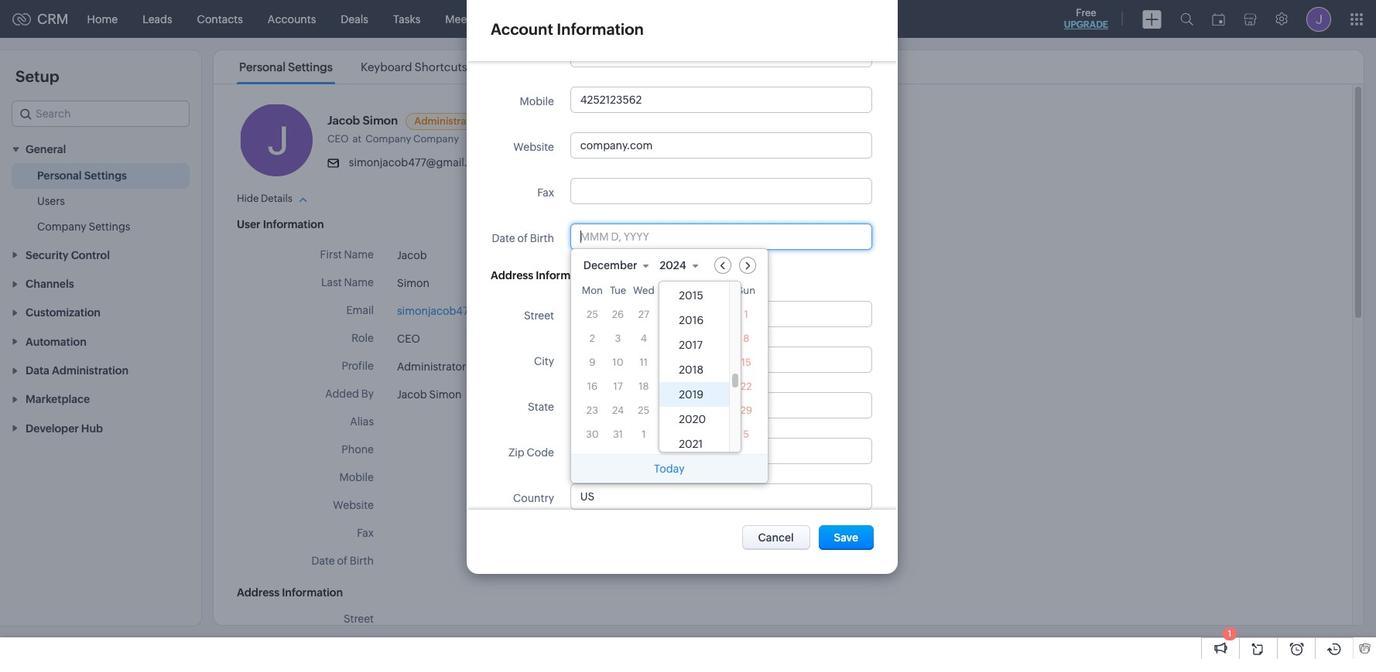 Task type: vqa. For each thing, say whether or not it's contained in the screenshot.


Task type: locate. For each thing, give the bounding box(es) containing it.
0 vertical spatial 29
[[690, 309, 702, 321]]

personal inside 'link'
[[37, 170, 82, 182]]

pm
[[576, 390, 590, 401]]

general button
[[0, 135, 201, 164]]

5 row from the top
[[582, 376, 757, 397]]

grid containing mon
[[571, 282, 768, 455]]

setup
[[15, 67, 59, 85]]

campaigns link
[[618, 0, 701, 38]]

29 for '29 sun' cell
[[741, 405, 753, 417]]

0 horizontal spatial of
[[337, 555, 348, 568]]

0 horizontal spatial 3
[[615, 333, 621, 345]]

1 horizontal spatial street
[[524, 310, 554, 322]]

1 vertical spatial 25
[[638, 405, 650, 417]]

keyboard
[[361, 60, 412, 74]]

2 horizontal spatial company
[[413, 133, 459, 145]]

0 horizontal spatial birth
[[350, 555, 374, 568]]

30 down saturday 'column header'
[[715, 309, 728, 321]]

list box
[[660, 259, 741, 457]]

25 for 25 wed cell
[[638, 405, 650, 417]]

14 sat cell
[[711, 352, 732, 373]]

0 vertical spatial ceo
[[328, 133, 349, 145]]

0 vertical spatial 1
[[745, 309, 749, 321]]

0 horizontal spatial 29
[[690, 309, 702, 321]]

leads link
[[130, 0, 185, 38]]

1 horizontal spatial 28
[[715, 405, 727, 417]]

0 horizontal spatial mobile
[[340, 472, 374, 484]]

29 for 29 fri cell
[[690, 309, 702, 321]]

2 vertical spatial jacob
[[397, 389, 427, 401]]

address
[[491, 269, 534, 282], [237, 587, 280, 599]]

personal settings down the accounts
[[239, 60, 333, 74]]

mobile down alias
[[340, 472, 374, 484]]

1 horizontal spatial mobile
[[520, 95, 554, 108]]

mobile down account
[[520, 95, 554, 108]]

16
[[588, 381, 598, 393]]

calendar image
[[1213, 13, 1226, 25]]

2 name from the top
[[344, 276, 374, 289]]

home
[[87, 13, 118, 25]]

1 horizontal spatial 29
[[741, 405, 753, 417]]

1 horizontal spatial 26
[[664, 405, 676, 417]]

by
[[361, 388, 374, 400]]

3 fri cell
[[685, 424, 706, 445]]

0 vertical spatial 3
[[615, 333, 621, 345]]

2014
[[679, 265, 704, 277]]

1 for 1 sun cell
[[745, 309, 749, 321]]

personal down accounts link
[[239, 60, 286, 74]]

0 vertical spatial administrator
[[415, 115, 480, 127]]

row up 28 thu cell
[[582, 285, 757, 301]]

1 vertical spatial street
[[344, 613, 374, 626]]

personal settings inside general region
[[37, 170, 127, 182]]

3 for '3 tue' cell on the left of page
[[615, 333, 621, 345]]

1 vertical spatial 3
[[693, 429, 699, 441]]

0 vertical spatial 27
[[639, 309, 650, 321]]

jacob right first name
[[397, 249, 427, 262]]

0 horizontal spatial date of birth
[[312, 555, 374, 568]]

3 inside 'cell'
[[693, 429, 699, 441]]

administrator for jacob simon
[[415, 115, 480, 127]]

1 vertical spatial 1
[[642, 429, 646, 441]]

3 row from the top
[[582, 328, 757, 349]]

personal settings link inside list
[[237, 60, 335, 74]]

today button
[[571, 455, 768, 483]]

jacob simon up at
[[328, 114, 398, 127]]

wednesday column header
[[633, 285, 655, 301]]

state
[[528, 401, 554, 414]]

29 sun cell
[[736, 400, 757, 421]]

1 vertical spatial address
[[237, 587, 280, 599]]

1 vertical spatial personal settings link
[[37, 168, 127, 184]]

2 vertical spatial simon
[[429, 389, 462, 401]]

tue
[[610, 285, 626, 297]]

2 vertical spatial settings
[[89, 221, 130, 233]]

0 vertical spatial jacob simon
[[328, 114, 398, 127]]

details
[[261, 193, 293, 204]]

name for last name
[[344, 276, 374, 289]]

personal settings link
[[237, 60, 335, 74], [37, 168, 127, 184]]

1 name from the top
[[344, 249, 374, 261]]

company right at
[[366, 133, 411, 145]]

2 horizontal spatial 1
[[1229, 630, 1232, 639]]

personal settings link down general dropdown button
[[37, 168, 127, 184]]

row down thursday column header
[[582, 304, 757, 325]]

zip
[[509, 447, 525, 459]]

29 down '2015' option
[[690, 309, 702, 321]]

sat
[[713, 285, 729, 297]]

27 down 2019
[[690, 405, 701, 417]]

1 row from the top
[[582, 285, 757, 301]]

first
[[320, 249, 342, 261]]

sunday column header
[[736, 285, 757, 301]]

1 vertical spatial administrator
[[397, 361, 466, 373]]

29 down 22 sun cell
[[741, 405, 753, 417]]

0 vertical spatial 30
[[715, 309, 728, 321]]

nov
[[508, 390, 525, 401]]

0 horizontal spatial phone
[[342, 444, 374, 456]]

0 vertical spatial 25
[[587, 309, 599, 321]]

1 vertical spatial ceo
[[397, 333, 420, 345]]

0 vertical spatial personal
[[239, 60, 286, 74]]

11
[[640, 357, 648, 369]]

0 vertical spatial 28
[[664, 309, 676, 321]]

9 mon cell
[[590, 357, 596, 369]]

settings
[[288, 60, 333, 74], [84, 170, 127, 182], [89, 221, 130, 233]]

25 down 'monday' column header
[[587, 309, 599, 321]]

0 vertical spatial fax
[[538, 187, 554, 199]]

0 horizontal spatial ceo
[[328, 133, 349, 145]]

ceo at company company
[[328, 133, 459, 145]]

1 vertical spatial name
[[344, 276, 374, 289]]

26 inside cell
[[664, 405, 676, 417]]

simon up ceo at company company
[[363, 114, 398, 127]]

personal settings link for keyboard shortcuts link
[[237, 60, 335, 74]]

0 horizontal spatial 30
[[586, 429, 599, 441]]

1 vertical spatial date
[[312, 555, 335, 568]]

10
[[613, 357, 624, 369]]

27 for 27 fri cell
[[690, 405, 701, 417]]

row down 28 thu cell
[[582, 328, 757, 349]]

27 down 'wednesday' column header
[[639, 309, 650, 321]]

8 sun cell
[[744, 333, 750, 345]]

mon tue wed thu
[[582, 285, 679, 297]]

simon left mon, at bottom
[[429, 389, 462, 401]]

profile element
[[1298, 0, 1341, 38]]

website
[[514, 141, 554, 153], [333, 499, 374, 512]]

crm link
[[12, 11, 69, 27]]

address information
[[491, 269, 597, 282], [237, 587, 343, 599]]

0 horizontal spatial 25
[[587, 309, 599, 321]]

crm
[[37, 11, 69, 27]]

3 down 26 tue cell at the left of page
[[615, 333, 621, 345]]

2023
[[527, 390, 549, 401]]

2024 field
[[659, 257, 706, 274]]

administrator up company company link
[[415, 115, 480, 127]]

jacob simon left mon, at bottom
[[397, 389, 462, 401]]

administrator for profile
[[397, 361, 466, 373]]

free upgrade
[[1065, 7, 1109, 30]]

1 horizontal spatial 1
[[745, 309, 749, 321]]

3
[[615, 333, 621, 345], [693, 429, 699, 441]]

2 vertical spatial 27
[[690, 405, 701, 417]]

administrator down simonjacob477@gmail.com link at the top left of page
[[397, 361, 466, 373]]

simonjacob477@gmail.com link
[[397, 305, 538, 318]]

1 vertical spatial of
[[337, 555, 348, 568]]

2014 option
[[660, 259, 730, 283]]

company inside "link"
[[37, 221, 86, 233]]

personal settings
[[239, 60, 333, 74], [37, 170, 127, 182]]

0 horizontal spatial 1
[[642, 429, 646, 441]]

1 for 1 wed cell
[[642, 429, 646, 441]]

27 inside cell
[[690, 405, 701, 417]]

administrator
[[415, 115, 480, 127], [397, 361, 466, 373]]

1 horizontal spatial fax
[[538, 187, 554, 199]]

25 down '18 wed' cell
[[638, 405, 650, 417]]

jacob
[[328, 114, 360, 127], [397, 249, 427, 262], [397, 389, 427, 401]]

6
[[692, 333, 699, 345]]

added by
[[325, 388, 374, 400]]

1 horizontal spatial personal
[[239, 60, 286, 74]]

user
[[237, 218, 261, 231]]

phone down alias
[[342, 444, 374, 456]]

company
[[366, 133, 411, 145], [413, 133, 459, 145], [37, 221, 86, 233]]

personal settings link for users link
[[37, 168, 127, 184]]

row containing 30
[[582, 424, 757, 445]]

settings inside "link"
[[89, 221, 130, 233]]

1 vertical spatial 28
[[715, 405, 727, 417]]

1 horizontal spatial 30
[[715, 309, 728, 321]]

26
[[612, 309, 624, 321], [664, 405, 676, 417]]

1 vertical spatial 27
[[496, 390, 506, 401]]

friday column header
[[685, 285, 706, 301]]

date
[[492, 232, 516, 245], [312, 555, 335, 568]]

1 vertical spatial personal
[[37, 170, 82, 182]]

2015 option
[[660, 283, 730, 308]]

0 vertical spatial personal settings
[[239, 60, 333, 74]]

simon for mon, 27 nov 2023 12:54 pm
[[429, 389, 462, 401]]

28 thu cell
[[660, 304, 680, 325]]

personal settings link inside general region
[[37, 168, 127, 184]]

1 vertical spatial simon
[[397, 277, 430, 290]]

0 horizontal spatial address
[[237, 587, 280, 599]]

1 sun cell
[[745, 309, 749, 321]]

row down '19'
[[582, 400, 757, 421]]

row containing 9
[[582, 352, 757, 373]]

30 down '23 mon' cell
[[586, 429, 599, 441]]

3 tue cell
[[615, 333, 621, 345]]

16 mon cell
[[588, 381, 598, 393]]

hide
[[237, 193, 259, 204]]

30 sat cell
[[715, 309, 728, 321]]

name right last
[[344, 276, 374, 289]]

0 horizontal spatial 28
[[664, 309, 676, 321]]

0 horizontal spatial company
[[37, 221, 86, 233]]

list
[[225, 50, 482, 84]]

29
[[690, 309, 702, 321], [741, 405, 753, 417]]

None text field
[[571, 302, 872, 327], [571, 348, 872, 372], [571, 485, 872, 510], [571, 302, 872, 327], [571, 348, 872, 372], [571, 485, 872, 510]]

1 vertical spatial jacob simon
[[397, 389, 462, 401]]

31
[[613, 429, 623, 441]]

1 vertical spatial personal settings
[[37, 170, 127, 182]]

1 vertical spatial address information
[[237, 587, 343, 599]]

1 vertical spatial 26
[[664, 405, 676, 417]]

26 down tuesday column header
[[612, 309, 624, 321]]

25 mon cell
[[587, 309, 599, 321]]

0 vertical spatial address
[[491, 269, 534, 282]]

meetings
[[446, 13, 492, 25]]

18 wed cell
[[633, 376, 655, 397]]

phone down account
[[522, 50, 554, 62]]

2 horizontal spatial 27
[[690, 405, 701, 417]]

0 horizontal spatial 26
[[612, 309, 624, 321]]

personal settings link down the accounts
[[237, 60, 335, 74]]

27
[[639, 309, 650, 321], [496, 390, 506, 401], [690, 405, 701, 417]]

27 wed cell
[[639, 309, 650, 321]]

13 fri cell
[[685, 352, 706, 373]]

25 wed cell
[[638, 405, 650, 417]]

personal
[[239, 60, 286, 74], [37, 170, 82, 182]]

row up 26 thu cell
[[582, 376, 757, 397]]

26 for 26 tue cell at the left of page
[[612, 309, 624, 321]]

1 horizontal spatial personal settings
[[239, 60, 333, 74]]

2021 option
[[660, 432, 730, 457]]

wed
[[633, 285, 655, 297]]

ceo
[[328, 133, 349, 145], [397, 333, 420, 345]]

1 vertical spatial settings
[[84, 170, 127, 182]]

reports
[[566, 13, 606, 25]]

30 mon cell
[[586, 429, 599, 441]]

logo image
[[12, 13, 31, 25]]

25 for 25 mon cell
[[587, 309, 599, 321]]

0 horizontal spatial personal settings
[[37, 170, 127, 182]]

1 horizontal spatial website
[[514, 141, 554, 153]]

company company link
[[366, 133, 463, 145]]

0 vertical spatial birth
[[530, 232, 554, 245]]

0 vertical spatial personal settings link
[[237, 60, 335, 74]]

company down users
[[37, 221, 86, 233]]

contacts link
[[185, 0, 255, 38]]

name for first name
[[344, 249, 374, 261]]

30 for 30 sat cell at the right
[[715, 309, 728, 321]]

2017
[[679, 339, 703, 352]]

today link
[[654, 463, 685, 475]]

21 sat cell
[[711, 376, 732, 397]]

18
[[639, 381, 649, 393]]

17 tue cell
[[614, 381, 623, 393]]

26 down '19'
[[664, 405, 676, 417]]

row up '19'
[[582, 352, 757, 373]]

0 vertical spatial simon
[[363, 114, 398, 127]]

mobile
[[520, 95, 554, 108], [340, 472, 374, 484]]

1 horizontal spatial date of birth
[[492, 232, 554, 245]]

6 row from the top
[[582, 400, 757, 421]]

28 sat cell
[[711, 400, 732, 421]]

1 horizontal spatial personal settings link
[[237, 60, 335, 74]]

shortcuts
[[415, 60, 468, 74]]

1 vertical spatial birth
[[350, 555, 374, 568]]

5 sun cell
[[744, 429, 750, 441]]

0 vertical spatial mobile
[[520, 95, 554, 108]]

1 horizontal spatial date
[[492, 232, 516, 245]]

None text field
[[571, 88, 872, 112], [571, 133, 872, 158], [571, 179, 872, 204], [571, 393, 872, 418], [571, 439, 872, 464], [571, 88, 872, 112], [571, 133, 872, 158], [571, 179, 872, 204], [571, 393, 872, 418], [571, 439, 872, 464]]

company settings
[[37, 221, 130, 233]]

ceo left at
[[328, 133, 349, 145]]

simon up simonjacob477@gmail.com link at the top left of page
[[397, 277, 430, 290]]

country
[[513, 493, 554, 505]]

city
[[534, 355, 554, 368]]

2
[[590, 333, 596, 345]]

account information
[[491, 20, 644, 38]]

grid
[[571, 282, 768, 455]]

row containing 23
[[582, 400, 757, 421]]

fax
[[538, 187, 554, 199], [357, 527, 374, 540]]

MMM D, YYYY text field
[[571, 225, 872, 249]]

grid inside choose date dialog
[[571, 282, 768, 455]]

30 for 30 mon cell
[[586, 429, 599, 441]]

7 row from the top
[[582, 424, 757, 445]]

1 horizontal spatial 25
[[638, 405, 650, 417]]

29 fri cell
[[685, 304, 706, 325]]

3 down '2020'
[[693, 429, 699, 441]]

28 down thursday column header
[[664, 309, 676, 321]]

birth
[[530, 232, 554, 245], [350, 555, 374, 568]]

0 horizontal spatial date
[[312, 555, 335, 568]]

0 vertical spatial of
[[518, 232, 528, 245]]

name
[[344, 249, 374, 261], [344, 276, 374, 289]]

28 down 21 on the bottom of page
[[715, 405, 727, 417]]

cancel
[[759, 532, 794, 544]]

row
[[582, 285, 757, 301], [582, 304, 757, 325], [582, 328, 757, 349], [582, 352, 757, 373], [582, 376, 757, 397], [582, 400, 757, 421], [582, 424, 757, 445]]

1 horizontal spatial phone
[[522, 50, 554, 62]]

0 horizontal spatial personal settings link
[[37, 168, 127, 184]]

name right first
[[344, 249, 374, 261]]

2 row from the top
[[582, 304, 757, 325]]

5
[[744, 429, 750, 441]]

4
[[641, 333, 647, 345]]

accounts
[[268, 13, 316, 25]]

1 vertical spatial fax
[[357, 527, 374, 540]]

20 fri cell
[[685, 376, 706, 397]]

simon for administrator
[[363, 114, 398, 127]]

0 horizontal spatial address information
[[237, 587, 343, 599]]

27 left 'nov'
[[496, 390, 506, 401]]

tasks link
[[381, 0, 433, 38]]

1 vertical spatial 30
[[586, 429, 599, 441]]

personal up users
[[37, 170, 82, 182]]

zip code
[[509, 447, 554, 459]]

1 horizontal spatial ceo
[[397, 333, 420, 345]]

row down 26 thu cell
[[582, 424, 757, 445]]

sun
[[737, 285, 756, 297]]

2019 option
[[660, 383, 730, 407]]

0 vertical spatial settings
[[288, 60, 333, 74]]

0 vertical spatial 26
[[612, 309, 624, 321]]

jacob up at
[[328, 114, 360, 127]]

0 vertical spatial street
[[524, 310, 554, 322]]

4 row from the top
[[582, 352, 757, 373]]

row containing 2
[[582, 328, 757, 349]]

first name
[[320, 249, 374, 261]]

company down shortcuts
[[413, 133, 459, 145]]

search element
[[1172, 0, 1203, 38]]

jacob right by
[[397, 389, 427, 401]]

personal settings down general dropdown button
[[37, 170, 127, 182]]

thursday column header
[[660, 285, 680, 301]]

simon
[[363, 114, 398, 127], [397, 277, 430, 290], [429, 389, 462, 401]]

ceo right role at the bottom of the page
[[397, 333, 420, 345]]



Task type: describe. For each thing, give the bounding box(es) containing it.
role
[[352, 332, 374, 345]]

mon, 27 nov 2023 12:54 pm
[[472, 390, 590, 401]]

2018 option
[[660, 358, 730, 383]]

jacob for mon, 27 nov 2023 12:54 pm
[[397, 389, 427, 401]]

saturday column header
[[711, 285, 732, 301]]

9
[[590, 357, 596, 369]]

1 horizontal spatial company
[[366, 133, 411, 145]]

2021
[[679, 438, 703, 451]]

2015
[[679, 290, 704, 302]]

0 horizontal spatial fax
[[357, 527, 374, 540]]

26 thu cell
[[660, 400, 680, 421]]

8
[[744, 333, 750, 345]]

meetings link
[[433, 0, 505, 38]]

personal inside list
[[239, 60, 286, 74]]

1 horizontal spatial birth
[[530, 232, 554, 245]]

11 wed cell
[[640, 357, 648, 369]]

2 mon cell
[[590, 333, 596, 345]]

last
[[321, 276, 342, 289]]

2017 option
[[660, 333, 730, 358]]

14
[[716, 357, 726, 369]]

tuesday column header
[[608, 285, 629, 301]]

jacob simon for administrator
[[328, 114, 398, 127]]

2016 option
[[660, 308, 730, 333]]

leads
[[143, 13, 172, 25]]

26 tue cell
[[612, 309, 624, 321]]

1 horizontal spatial address information
[[491, 269, 597, 282]]

2018
[[679, 364, 704, 376]]

free
[[1077, 7, 1097, 19]]

0 vertical spatial date of birth
[[492, 232, 554, 245]]

upgrade
[[1065, 19, 1109, 30]]

calls link
[[505, 0, 554, 38]]

accounts link
[[255, 0, 329, 38]]

mon,
[[472, 390, 494, 401]]

row containing 25
[[582, 304, 757, 325]]

tasks
[[393, 13, 421, 25]]

13
[[690, 357, 701, 369]]

last name
[[321, 276, 374, 289]]

15
[[742, 357, 752, 369]]

calls
[[517, 13, 542, 25]]

choose date dialog
[[571, 249, 769, 484]]

2020 option
[[660, 407, 730, 432]]

account
[[491, 20, 554, 38]]

at
[[353, 133, 362, 145]]

row containing mon
[[582, 285, 757, 301]]

alias
[[350, 416, 374, 428]]

users
[[37, 195, 65, 208]]

6 fri cell
[[685, 328, 706, 349]]

1 vertical spatial website
[[333, 499, 374, 512]]

ceo for ceo at company company
[[328, 133, 349, 145]]

27 fri cell
[[685, 400, 706, 421]]

15 sun cell
[[736, 352, 757, 373]]

20
[[689, 381, 702, 393]]

deals link
[[329, 0, 381, 38]]

1 vertical spatial simonjacob477@gmail.com
[[397, 305, 538, 318]]

4 wed cell
[[641, 333, 647, 345]]

2 vertical spatial 1
[[1229, 630, 1232, 639]]

general
[[26, 144, 66, 156]]

deals
[[341, 13, 369, 25]]

21
[[716, 381, 726, 393]]

1 wed cell
[[642, 429, 646, 441]]

28 inside 28 thu cell
[[664, 309, 676, 321]]

26 for 26 thu cell
[[664, 405, 676, 417]]

december
[[584, 259, 638, 272]]

list box containing 2014
[[660, 259, 741, 457]]

company settings link
[[37, 219, 130, 235]]

12:54
[[551, 390, 574, 401]]

general region
[[0, 164, 201, 240]]

0 horizontal spatial street
[[344, 613, 374, 626]]

users link
[[37, 194, 65, 209]]

1 vertical spatial mobile
[[340, 472, 374, 484]]

1 vertical spatial jacob
[[397, 249, 427, 262]]

fri
[[690, 285, 701, 297]]

27 for the '27 wed' cell
[[639, 309, 650, 321]]

jacob for administrator
[[328, 114, 360, 127]]

17
[[614, 381, 623, 393]]

3 for the 3 fri 'cell'
[[693, 429, 699, 441]]

code
[[527, 447, 554, 459]]

24
[[612, 405, 624, 417]]

search image
[[1181, 12, 1194, 26]]

campaigns
[[631, 13, 688, 25]]

save button
[[819, 526, 874, 550]]

personal settings inside list
[[239, 60, 333, 74]]

December field
[[583, 257, 657, 274]]

1 horizontal spatial address
[[491, 269, 534, 282]]

28 inside 28 sat cell
[[715, 405, 727, 417]]

22 sun cell
[[736, 376, 757, 397]]

thu
[[661, 285, 679, 297]]

monday column header
[[582, 285, 603, 301]]

19
[[665, 381, 675, 393]]

22
[[741, 381, 752, 393]]

mon
[[582, 285, 603, 297]]

0 vertical spatial date
[[492, 232, 516, 245]]

1 vertical spatial date of birth
[[312, 555, 374, 568]]

ceo for ceo
[[397, 333, 420, 345]]

10 tue cell
[[613, 357, 624, 369]]

1 horizontal spatial of
[[518, 232, 528, 245]]

0 vertical spatial simonjacob477@gmail.com
[[349, 156, 490, 169]]

home link
[[75, 0, 130, 38]]

0 horizontal spatial 27
[[496, 390, 506, 401]]

reports link
[[554, 0, 618, 38]]

list containing personal settings
[[225, 50, 482, 84]]

0 vertical spatial phone
[[522, 50, 554, 62]]

profile
[[342, 360, 374, 372]]

hide details
[[237, 193, 293, 204]]

today
[[654, 463, 685, 475]]

2016
[[679, 314, 704, 327]]

row containing 16
[[582, 376, 757, 397]]

contacts
[[197, 13, 243, 25]]

cancel button
[[742, 526, 811, 550]]

2024
[[660, 259, 687, 272]]

keyboard shortcuts
[[361, 60, 468, 74]]

24 tue cell
[[612, 405, 624, 417]]

0 vertical spatial website
[[514, 141, 554, 153]]

31 tue cell
[[613, 429, 623, 441]]

email
[[346, 304, 374, 317]]

19 thu cell
[[660, 376, 680, 397]]

23 mon cell
[[587, 405, 599, 417]]

23
[[587, 405, 599, 417]]

save
[[834, 532, 859, 544]]

jacob simon for mon, 27 nov 2023 12:54 pm
[[397, 389, 462, 401]]

user information
[[237, 218, 324, 231]]

1 vertical spatial phone
[[342, 444, 374, 456]]

profile image
[[1307, 7, 1332, 31]]



